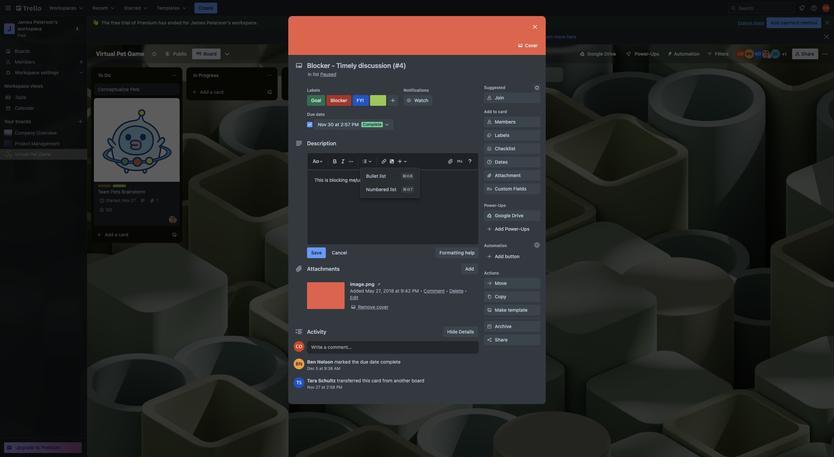 Task type: locate. For each thing, give the bounding box(es) containing it.
pm
[[352, 122, 359, 127], [412, 288, 419, 294], [336, 385, 342, 390]]

make template
[[495, 308, 528, 313]]

0 vertical spatial goal
[[384, 88, 393, 93]]

complete
[[381, 360, 401, 365]]

board right another
[[412, 378, 425, 384]]

sm image for archive
[[486, 324, 493, 330]]

star or unstar board image
[[152, 51, 157, 57]]

0 vertical spatial power-ups
[[635, 51, 660, 57]]

share button
[[793, 49, 819, 59], [484, 335, 541, 346]]

0 vertical spatial virtual
[[96, 50, 115, 57]]

0 vertical spatial pm
[[352, 122, 359, 127]]

1 horizontal spatial peterson's
[[207, 20, 231, 25]]

drive up "add power-ups"
[[512, 213, 524, 219]]

1 horizontal spatial 27
[[316, 385, 321, 390]]

0 horizontal spatial premium
[[41, 445, 60, 451]]

is inside text field
[[325, 177, 328, 183]]

1 horizontal spatial is
[[369, 34, 373, 40]]

0 vertical spatial pet
[[117, 50, 126, 57]]

0 horizontal spatial ups
[[498, 203, 506, 208]]

create from template… image down "view markdown" image
[[458, 169, 463, 175]]

0 horizontal spatial 30
[[328, 122, 334, 127]]

copy link
[[484, 292, 541, 303]]

0 vertical spatial 30
[[400, 102, 405, 107]]

view markdown image
[[457, 158, 464, 165]]

ben nelson (bennelson96) image
[[745, 49, 754, 59]]

0 vertical spatial date
[[316, 112, 325, 117]]

0 horizontal spatial peterson's
[[33, 19, 58, 25]]

attachment button
[[484, 170, 541, 181]]

0 vertical spatial power-
[[635, 51, 651, 57]]

dates
[[495, 159, 508, 165]]

in
[[308, 71, 312, 77]]

details
[[459, 329, 474, 335]]

james up free
[[17, 19, 32, 25]]

of
[[131, 20, 136, 25]]

premium right of
[[137, 20, 157, 25]]

ben
[[307, 360, 316, 365]]

sm image left checklist
[[486, 146, 493, 152]]

sm image
[[665, 49, 674, 58], [486, 119, 493, 125], [486, 146, 493, 152], [486, 280, 493, 287], [376, 281, 382, 288]]

cancel
[[332, 250, 347, 256]]

tara
[[307, 378, 317, 384]]

share button down the archive link
[[484, 335, 541, 346]]

1 vertical spatial james peterson (jamespeterson93) image
[[169, 216, 177, 224]]

1 vertical spatial power-ups
[[484, 203, 506, 208]]

0 horizontal spatial list
[[313, 71, 319, 77]]

add
[[771, 20, 780, 25], [200, 89, 209, 95], [295, 89, 304, 95], [484, 109, 492, 114], [390, 169, 399, 175], [495, 226, 504, 232], [105, 232, 114, 238], [495, 254, 504, 260], [465, 266, 474, 272]]

0 vertical spatial christina overa (christinaovera) image
[[822, 4, 831, 12]]

automation left the filters button at top right
[[674, 51, 700, 57]]

color: bold lime, title: none image
[[428, 88, 441, 91], [370, 95, 386, 106]]

team for team task
[[113, 185, 123, 190]]

sm image down any
[[517, 42, 524, 49]]

virtual down the
[[96, 50, 115, 57]]

game down management
[[38, 152, 51, 157]]

goal up due date
[[311, 98, 321, 103]]

this for this is blocking me/us.
[[315, 177, 324, 183]]

color: green, title: "goal" element up due date
[[307, 95, 325, 106]]

1 horizontal spatial members
[[495, 119, 516, 125]]

cover link
[[515, 40, 542, 51]]

any
[[517, 34, 526, 40]]

this left set
[[344, 34, 354, 40]]

1 horizontal spatial james peterson (jamespeterson93) image
[[762, 49, 772, 59]]

conceptualize pets
[[98, 87, 140, 92]]

virtual pet game down project management
[[15, 152, 51, 157]]

0 horizontal spatial workspace
[[17, 26, 42, 32]]

public
[[173, 51, 187, 57]]

public.
[[389, 34, 405, 40]]

list right in
[[313, 71, 319, 77]]

team left task
[[113, 185, 123, 190]]

free
[[17, 33, 26, 38]]

sm image inside 'watch' button
[[406, 97, 413, 104]]

learn more here link
[[539, 34, 577, 40]]

color: red, title: "blocker" element
[[398, 88, 413, 93], [327, 95, 351, 106]]

this
[[344, 34, 354, 40], [315, 177, 324, 183]]

help
[[465, 250, 475, 256]]

2 horizontal spatial power-
[[635, 51, 651, 57]]

0 horizontal spatial goal
[[311, 98, 321, 103]]

date right 'due'
[[370, 360, 379, 365]]

0 horizontal spatial to
[[35, 445, 40, 451]]

your boards with 3 items element
[[4, 118, 68, 126]]

pet down the trial
[[117, 50, 126, 57]]

drive
[[605, 51, 616, 57], [512, 213, 524, 219]]

numbered
[[366, 187, 389, 193]]

to down join
[[493, 109, 497, 114]]

is left blocking
[[325, 177, 328, 183]]

2 vertical spatial to
[[35, 445, 40, 451]]

pets inside team pets brainstorm link
[[111, 189, 120, 195]]

dec
[[307, 367, 315, 372]]

at left 2:57
[[335, 122, 339, 127]]

color: bold lime, title: none image left nov 30
[[370, 95, 386, 106]]

suggested
[[484, 85, 506, 90]]

virtual pet game inside text box
[[96, 50, 144, 57]]

color: green, title: "goal" element left - on the left of the page
[[384, 88, 397, 93]]

lists image
[[361, 158, 369, 166]]

premium inside banner
[[137, 20, 157, 25]]

boards
[[15, 48, 30, 54]]

this inside "this is blocking me/us." text field
[[315, 177, 324, 183]]

virtual pet game link
[[15, 151, 83, 158]]

30 for nov 30 at 2:57 pm
[[328, 122, 334, 127]]

share button left show menu icon on the top right
[[793, 49, 819, 59]]

to right the upgrade
[[35, 445, 40, 451]]

another
[[394, 378, 411, 384]]

0 horizontal spatial create from template… image
[[172, 232, 177, 238]]

sm image for move
[[486, 280, 493, 287]]

add a card for create from template… image to the top's the add a card button
[[295, 89, 319, 95]]

bullet
[[366, 173, 379, 179]]

0 vertical spatial automation
[[674, 51, 700, 57]]

0 vertical spatial list
[[313, 71, 319, 77]]

archive
[[495, 324, 512, 330]]

admins
[[421, 34, 438, 40]]

at left any
[[511, 34, 516, 40]]

0 horizontal spatial team
[[98, 189, 110, 195]]

watch button
[[404, 95, 433, 106]]

add a card button for create from template… image to the top
[[284, 87, 360, 98]]

sm image inside make template link
[[486, 307, 493, 314]]

sm image left join
[[486, 95, 493, 101]]

1 vertical spatial labels
[[495, 132, 510, 138]]

bold ⌘b image
[[331, 158, 339, 166]]

drive left power-ups button
[[605, 51, 616, 57]]

notifications
[[404, 88, 429, 93]]

board right public.
[[406, 34, 420, 40]]

pets right conceptualize
[[130, 87, 140, 92]]

sm image right - on the left of the page
[[406, 97, 413, 104]]

sm image up the add power-ups link
[[486, 213, 493, 219]]

remove cover
[[358, 305, 389, 310]]

sm image left the make
[[486, 307, 493, 314]]

1 horizontal spatial color: blue, title: "fyi" element
[[413, 88, 427, 93]]

1 vertical spatial google drive
[[495, 213, 524, 219]]

0 horizontal spatial board
[[355, 34, 368, 40]]

automation up add button
[[484, 244, 507, 249]]

30 inside nov 30 "option"
[[400, 102, 405, 107]]

sm image up join link
[[534, 85, 541, 91]]

labels up checklist
[[495, 132, 510, 138]]

create
[[199, 5, 213, 11]]

0 horizontal spatial power-
[[484, 203, 498, 208]]

at left 9:42
[[395, 288, 400, 294]]

cancel button
[[328, 248, 351, 259]]

team task
[[113, 185, 133, 190]]

goal left - on the left of the page
[[384, 88, 393, 93]]

2 vertical spatial list
[[390, 187, 397, 193]]

save
[[311, 250, 322, 256]]

company overview link
[[15, 130, 83, 137]]

a for the add a card button associated with right create from template… icon
[[210, 89, 213, 95]]

christina overa (christinaovera) image
[[822, 4, 831, 12], [294, 342, 305, 353]]

google drive button
[[576, 49, 620, 59]]

labels
[[307, 88, 320, 93], [495, 132, 510, 138]]

attach and insert link image
[[447, 158, 454, 165]]

peterson's down create button
[[207, 20, 231, 25]]

nov down due date
[[318, 122, 327, 127]]

filters
[[715, 51, 729, 57]]

sm image left the archive
[[486, 324, 493, 330]]

1 vertical spatial color: bold lime, title: none image
[[370, 95, 386, 106]]

a for create from template… image to the top's the add a card button
[[305, 89, 308, 95]]

pets inside conceptualize pets link
[[130, 87, 140, 92]]

james right for
[[191, 20, 205, 25]]

None text field
[[304, 60, 525, 72]]

0 vertical spatial workspace
[[232, 20, 257, 25]]

1 vertical spatial 27
[[316, 385, 321, 390]]

pets up the started:
[[111, 189, 120, 195]]

(#4)
[[444, 93, 454, 98]]

0 vertical spatial members link
[[0, 57, 87, 67]]

1 horizontal spatial fyi
[[413, 88, 419, 93]]

method
[[801, 20, 818, 25]]

upgrade to premium link
[[4, 443, 82, 454]]

1 horizontal spatial share
[[802, 51, 815, 57]]

virtual down project on the left of page
[[15, 152, 29, 157]]

to for add to card
[[493, 109, 497, 114]]

1 horizontal spatial virtual pet game
[[96, 50, 144, 57]]

dec 5 at 9:38 am link
[[307, 367, 340, 372]]

banner
[[87, 16, 835, 30]]

tara schultz transferred this card from another board nov 27 at 2:58 pm
[[307, 378, 425, 390]]

at right 5
[[319, 367, 323, 372]]

30 for nov 30
[[400, 102, 405, 107]]

virtual pet game down free
[[96, 50, 144, 57]]

0 horizontal spatial pet
[[30, 152, 37, 157]]

pet down project management
[[30, 152, 37, 157]]

custom
[[495, 186, 512, 192]]

Search field
[[737, 3, 795, 13]]

team down color: yellow, title: none icon
[[98, 189, 110, 195]]

wave image
[[93, 20, 99, 26]]

sm image down add to card
[[486, 132, 493, 139]]

board left set
[[355, 34, 368, 40]]

add a card button for bottom create from template… icon
[[94, 230, 169, 241]]

1 horizontal spatial pets
[[130, 87, 140, 92]]

Mark due date as complete checkbox
[[307, 122, 313, 127]]

1 vertical spatial 30
[[328, 122, 334, 127]]

add a card for bottom create from template… icon the add a card button
[[105, 232, 128, 238]]

1 vertical spatial create from template… image
[[458, 169, 463, 175]]

27
[[131, 198, 136, 203], [316, 385, 321, 390]]

free
[[111, 20, 120, 25]]

james inside banner
[[191, 20, 205, 25]]

30 left 2:57
[[328, 122, 334, 127]]

0 vertical spatial this
[[344, 34, 354, 40]]

learn
[[541, 34, 553, 40]]

power-ups button
[[622, 49, 664, 59]]

is left set
[[369, 34, 373, 40]]

ben nelson marked the due date complete dec 5 at 9:38 am
[[307, 360, 401, 372]]

ups inside button
[[651, 51, 660, 57]]

sm image inside checklist 'link'
[[486, 146, 493, 152]]

1 vertical spatial google
[[495, 213, 511, 219]]

sm image inside the archive link
[[486, 324, 493, 330]]

move link
[[484, 278, 541, 289]]

to right set
[[383, 34, 388, 40]]

peterson's inside banner
[[207, 20, 231, 25]]

share left show menu icon on the top right
[[802, 51, 815, 57]]

0 horizontal spatial color: red, title: "blocker" element
[[327, 95, 351, 106]]

me/us.
[[349, 177, 363, 183]]

this down text styles icon
[[315, 177, 324, 183]]

members link up the labels link
[[484, 117, 541, 127]]

1 horizontal spatial google drive
[[588, 51, 616, 57]]

0 horizontal spatial google drive
[[495, 213, 524, 219]]

game inside virtual pet game text box
[[128, 50, 144, 57]]

1 vertical spatial color: green, title: "goal" element
[[307, 95, 325, 106]]

ended
[[168, 20, 182, 25]]

nov down tara
[[307, 385, 315, 390]]

pm right 2:57
[[352, 122, 359, 127]]

add a card button for right create from template… icon
[[189, 87, 264, 98]]

0 vertical spatial labels
[[307, 88, 320, 93]]

members for members link to the left
[[15, 59, 35, 65]]

0 vertical spatial color: red, title: "blocker" element
[[398, 88, 413, 93]]

add inside banner
[[771, 20, 780, 25]]

power- inside button
[[635, 51, 651, 57]]

list right bullet
[[380, 173, 386, 179]]

1 horizontal spatial james
[[191, 20, 205, 25]]

sm image for copy
[[486, 294, 493, 301]]

sm image for google drive
[[486, 213, 493, 219]]

join
[[495, 95, 504, 101]]

to
[[383, 34, 388, 40], [493, 109, 497, 114], [35, 445, 40, 451]]

search image
[[731, 5, 737, 11]]

labels down in
[[307, 88, 320, 93]]

0 horizontal spatial google
[[495, 213, 511, 219]]

1 horizontal spatial power-
[[505, 226, 521, 232]]

sm image down actions
[[486, 280, 493, 287]]

sm image for labels
[[486, 132, 493, 139]]

color: blue, title: "fyi" element
[[413, 88, 427, 93], [353, 95, 369, 106]]

explore plans button
[[738, 19, 765, 27]]

create from template… image
[[267, 90, 272, 95], [172, 232, 177, 238]]

plans
[[754, 20, 765, 25]]

1 right jeremy miller (jeremymiller198) icon
[[785, 52, 787, 57]]

nov down blocker fyi
[[392, 102, 399, 107]]

public button
[[161, 49, 191, 59]]

gary orlando (garyorlando) image
[[754, 49, 763, 59]]

your
[[4, 119, 14, 124]]

members down boards
[[15, 59, 35, 65]]

date right due
[[316, 112, 325, 117]]

at left 2:58
[[322, 385, 325, 390]]

1 horizontal spatial christina overa (christinaovera) image
[[822, 4, 831, 12]]

0 vertical spatial share button
[[793, 49, 819, 59]]

ups up add button button
[[521, 226, 530, 232]]

add button
[[461, 264, 478, 275]]

1 vertical spatial goal
[[311, 98, 321, 103]]

goal for color: green, title: "goal" element to the left
[[311, 98, 321, 103]]

power-ups inside button
[[635, 51, 660, 57]]

27 down tara
[[316, 385, 321, 390]]

ups down custom
[[498, 203, 506, 208]]

christina overa (christinaovera) image
[[736, 49, 746, 59]]

started: nov 27
[[106, 198, 136, 203]]

sm image inside move link
[[486, 280, 493, 287]]

2 horizontal spatial to
[[493, 109, 497, 114]]

0 horizontal spatial color: blue, title: "fyi" element
[[353, 95, 369, 106]]

link image
[[380, 158, 388, 166]]

members link down boards
[[0, 57, 87, 67]]

card for create from template… image to the top
[[309, 89, 319, 95]]

1 vertical spatial virtual
[[15, 152, 29, 157]]

+ 1
[[783, 52, 787, 57]]

30 down - on the left of the page
[[400, 102, 405, 107]]

sm image inside copy link
[[486, 294, 493, 301]]

board inside the tara schultz transferred this card from another board nov 27 at 2:58 pm
[[412, 378, 425, 384]]

nov inside the tara schultz transferred this card from another board nov 27 at 2:58 pm
[[307, 385, 315, 390]]

peterson's
[[33, 19, 58, 25], [207, 20, 231, 25]]

peterson's up "boards" link
[[33, 19, 58, 25]]

color: blue, title: "fyi" element up watch
[[413, 88, 427, 93]]

game left the 'star or unstar board' icon on the left
[[128, 50, 144, 57]]

1 down blocker - timely discussion (#4) link
[[426, 102, 428, 107]]

christina overa (christinaovera) image right open information menu image
[[822, 4, 831, 12]]

team
[[113, 185, 123, 190], [98, 189, 110, 195]]

1 horizontal spatial workspace
[[232, 20, 257, 25]]

group
[[361, 170, 420, 197]]

27 down brainstorm
[[131, 198, 136, 203]]

sm image inside join link
[[486, 95, 493, 101]]

sm image left copy
[[486, 294, 493, 301]]

members down add to card
[[495, 119, 516, 125]]

2 vertical spatial ups
[[521, 226, 530, 232]]

pet inside virtual pet game link
[[30, 152, 37, 157]]

add power-ups
[[495, 226, 530, 232]]

board left customize views 'image'
[[204, 51, 217, 57]]

1 horizontal spatial 30
[[400, 102, 405, 107]]

0 horizontal spatial virtual
[[15, 152, 29, 157]]

google drive
[[588, 51, 616, 57], [495, 213, 524, 219]]

group containing bullet list
[[361, 170, 420, 197]]

formatting
[[440, 250, 464, 256]]

paused link
[[321, 71, 337, 77]]

sm image inside 'automation' button
[[665, 49, 674, 58]]

list down "this is blocking me/us." text field
[[390, 187, 397, 193]]

christina overa (christinaovera) image up ben nelson (bennelson96) image
[[294, 342, 305, 353]]

1 horizontal spatial team
[[113, 185, 123, 190]]

1 vertical spatial is
[[325, 177, 328, 183]]

1 horizontal spatial pet
[[117, 50, 126, 57]]

workspace
[[232, 20, 257, 25], [17, 26, 42, 32]]

text styles image
[[312, 158, 320, 166]]

due
[[307, 112, 315, 117]]

workspace inside banner
[[232, 20, 257, 25]]

color: bold lime, title: none image up discussion
[[428, 88, 441, 91]]

list for numbered
[[390, 187, 397, 193]]

payment
[[781, 20, 800, 25]]

card for the right create from template… image
[[404, 169, 414, 175]]

2 horizontal spatial ups
[[651, 51, 660, 57]]

0 horizontal spatial james
[[17, 19, 32, 25]]

sm image right power-ups button
[[665, 49, 674, 58]]

color: green, title: "goal" element
[[384, 88, 397, 93], [307, 95, 325, 106]]

0 vertical spatial virtual pet game
[[96, 50, 144, 57]]

create from template… image up "complete"
[[362, 90, 368, 95]]

list for in
[[313, 71, 319, 77]]

create from template… image
[[362, 90, 368, 95], [458, 169, 463, 175]]

share down the archive
[[495, 337, 508, 343]]

premium right the upgrade
[[41, 445, 60, 451]]

sm image down add to card
[[486, 119, 493, 125]]

sm image
[[517, 42, 524, 49], [534, 85, 541, 91], [486, 95, 493, 101], [406, 97, 413, 104], [486, 132, 493, 139], [486, 213, 493, 219], [486, 294, 493, 301], [350, 304, 357, 311], [486, 307, 493, 314], [486, 324, 493, 330]]

nov 30 at 2:57 pm
[[318, 122, 359, 127]]

description
[[307, 141, 337, 147]]

sm image for suggested
[[534, 85, 541, 91]]

james peterson (jamespeterson93) image
[[762, 49, 772, 59], [169, 216, 177, 224]]

sm image down edit link
[[350, 304, 357, 311]]

1 horizontal spatial create from template… image
[[267, 90, 272, 95]]

0 vertical spatial ups
[[651, 51, 660, 57]]

color: blue, title: "fyi" element up "complete"
[[353, 95, 369, 106]]

pets for team
[[111, 189, 120, 195]]

ups left 'automation' button
[[651, 51, 660, 57]]

bullet list
[[366, 173, 386, 179]]

from
[[383, 378, 393, 384]]

1 horizontal spatial game
[[128, 50, 144, 57]]

add a card
[[200, 89, 224, 95], [295, 89, 319, 95], [390, 169, 414, 175], [105, 232, 128, 238]]

1 horizontal spatial list
[[380, 173, 386, 179]]

to for upgrade to premium
[[35, 445, 40, 451]]

pm right 2:58
[[336, 385, 342, 390]]

added may 27, 2018 at 9:42 pm
[[350, 288, 419, 294]]

1 vertical spatial to
[[493, 109, 497, 114]]

sm image for checklist
[[486, 146, 493, 152]]

for
[[183, 20, 189, 25]]

1 vertical spatial create from template… image
[[172, 232, 177, 238]]

sm image inside the labels link
[[486, 132, 493, 139]]

0 horizontal spatial this
[[315, 177, 324, 183]]

google inside button
[[588, 51, 603, 57]]

0 horizontal spatial board
[[204, 51, 217, 57]]

1 vertical spatial pets
[[111, 189, 120, 195]]

sm image up 27,
[[376, 281, 382, 288]]

0 vertical spatial fyi
[[413, 88, 419, 93]]

pm right 9:42
[[412, 288, 419, 294]]



Task type: vqa. For each thing, say whether or not it's contained in the screenshot.
anything
no



Task type: describe. For each thing, give the bounding box(es) containing it.
more
[[555, 34, 566, 40]]

formatting help
[[440, 250, 475, 256]]

delete link
[[450, 288, 464, 294]]

0 horizontal spatial james peterson (jamespeterson93) image
[[169, 216, 177, 224]]

make template link
[[484, 305, 541, 316]]

attachment
[[495, 173, 521, 178]]

date inside ben nelson marked the due date complete dec 5 at 9:38 am
[[370, 360, 379, 365]]

1 vertical spatial virtual pet game
[[15, 152, 51, 157]]

at inside the tara schultz transferred this card from another board nov 27 at 2:58 pm
[[322, 385, 325, 390]]

nelson
[[317, 360, 333, 365]]

0 vertical spatial color: blue, title: "fyi" element
[[413, 88, 427, 93]]

upgrade to premium
[[15, 445, 60, 451]]

0 vertical spatial is
[[369, 34, 373, 40]]

2 vertical spatial power-
[[505, 226, 521, 232]]

2018
[[383, 288, 394, 294]]

group inside the editor toolbar toolbar
[[361, 170, 420, 197]]

views
[[30, 83, 43, 89]]

add a card button for the right create from template… image
[[380, 167, 455, 177]]

0 vertical spatial share
[[802, 51, 815, 57]]

team pets brainstorm
[[98, 189, 145, 195]]

5
[[316, 367, 318, 372]]

pet inside virtual pet game text box
[[117, 50, 126, 57]]

1 vertical spatial premium
[[41, 445, 60, 451]]

trial
[[121, 20, 130, 25]]

0 horizontal spatial color: green, title: "goal" element
[[307, 95, 325, 106]]

add power-ups link
[[484, 224, 541, 235]]

1 horizontal spatial pm
[[352, 122, 359, 127]]

0 / 2
[[106, 208, 112, 213]]

edit link
[[350, 295, 359, 301]]

game inside virtual pet game link
[[38, 152, 51, 157]]

Nov 30 checkbox
[[384, 100, 407, 108]]

pm inside the tara schultz transferred this card from another board nov 27 at 2:58 pm
[[336, 385, 342, 390]]

watch
[[415, 98, 429, 103]]

sm image for make template
[[486, 307, 493, 314]]

delete
[[450, 288, 464, 294]]

1 vertical spatial pm
[[412, 288, 419, 294]]

color: bold lime, title: "team task" element
[[113, 185, 133, 190]]

add payment method button
[[767, 17, 822, 28]]

0
[[106, 208, 109, 213]]

1 vertical spatial power-
[[484, 203, 498, 208]]

create button
[[195, 3, 217, 13]]

blocker fyi
[[398, 88, 419, 93]]

drive inside button
[[605, 51, 616, 57]]

make
[[495, 308, 507, 313]]

may
[[366, 288, 375, 294]]

card for bottom create from template… icon
[[119, 232, 128, 238]]

cover
[[377, 305, 389, 310]]

Write a comment text field
[[307, 342, 479, 354]]

tara schultz (taraschultz7) image
[[294, 378, 305, 389]]

0 vertical spatial board
[[406, 34, 420, 40]]

hide details
[[448, 329, 474, 335]]

a for the add a card button corresponding to the right create from template… image
[[401, 169, 403, 175]]

task
[[124, 185, 133, 190]]

explore
[[738, 20, 753, 25]]

nov inside "option"
[[392, 102, 399, 107]]

0 notifications image
[[798, 4, 806, 12]]

jeremy miller (jeremymiller198) image
[[771, 49, 780, 59]]

overview
[[37, 130, 57, 136]]

hide
[[448, 329, 458, 335]]

cover
[[524, 43, 538, 48]]

this is blocking me/us.
[[315, 177, 363, 183]]

team for team pets brainstorm
[[98, 189, 110, 195]]

mark due date as complete image
[[307, 122, 313, 127]]

1 horizontal spatial labels
[[495, 132, 510, 138]]

edit
[[350, 295, 359, 301]]

open information menu image
[[811, 5, 818, 11]]

complete
[[363, 122, 382, 127]]

0 horizontal spatial members link
[[0, 57, 87, 67]]

2:57
[[341, 122, 351, 127]]

sm image for automation
[[665, 49, 674, 58]]

goal for the right color: green, title: "goal" element
[[384, 88, 393, 93]]

pets for conceptualize
[[130, 87, 140, 92]]

due date
[[307, 112, 325, 117]]

add button button
[[484, 252, 541, 262]]

activity
[[307, 329, 327, 335]]

peterson's inside james peterson's workspace free
[[33, 19, 58, 25]]

checklist
[[495, 146, 516, 152]]

its
[[466, 34, 472, 40]]

0 horizontal spatial labels
[[307, 88, 320, 93]]

project management
[[15, 141, 60, 147]]

open help dialog image
[[466, 158, 474, 166]]

1 horizontal spatial color: bold lime, title: none image
[[428, 88, 441, 91]]

image image
[[388, 158, 396, 166]]

1 horizontal spatial to
[[383, 34, 388, 40]]

company overview
[[15, 130, 57, 136]]

custom fields button
[[484, 186, 541, 193]]

1 vertical spatial ups
[[498, 203, 506, 208]]

list for bullet
[[380, 173, 386, 179]]

marked
[[335, 360, 351, 365]]

color: yellow, title: none image
[[98, 185, 111, 188]]

add to card
[[484, 109, 507, 114]]

editor toolbar toolbar
[[311, 156, 476, 198]]

1 vertical spatial christina overa (christinaovera) image
[[294, 342, 305, 353]]

james inside james peterson's workspace free
[[17, 19, 32, 25]]

banner containing 👋
[[87, 16, 835, 30]]

27,
[[376, 288, 382, 294]]

brainstorm
[[122, 189, 145, 195]]

blocker for fyi
[[398, 88, 413, 93]]

add board image
[[78, 119, 83, 124]]

0 horizontal spatial drive
[[512, 213, 524, 219]]

1 vertical spatial fyi
[[357, 98, 364, 103]]

here
[[567, 34, 577, 40]]

sm image inside cover link
[[517, 42, 524, 49]]

2
[[110, 208, 112, 213]]

virtual inside text box
[[96, 50, 115, 57]]

google drive inside button
[[588, 51, 616, 57]]

⌘⇧8
[[403, 174, 413, 178]]

nov down team pets brainstorm
[[122, 198, 130, 203]]

1 vertical spatial board
[[204, 51, 217, 57]]

at inside ben nelson marked the due date complete dec 5 at 9:38 am
[[319, 367, 323, 372]]

card for right create from template… icon
[[214, 89, 224, 95]]

sm image for remove cover
[[350, 304, 357, 311]]

add a card for the add a card button associated with right create from template… icon
[[200, 89, 224, 95]]

27 inside the tara schultz transferred this card from another board nov 27 at 2:58 pm
[[316, 385, 321, 390]]

paused
[[321, 71, 337, 77]]

Board name text field
[[93, 49, 148, 59]]

copy
[[495, 294, 507, 300]]

+
[[783, 52, 785, 57]]

actions
[[484, 271, 499, 276]]

1 vertical spatial share
[[495, 337, 508, 343]]

0 horizontal spatial automation
[[484, 244, 507, 249]]

dates button
[[484, 157, 541, 168]]

sm image for watch
[[406, 97, 413, 104]]

this for this board is set to public. board admins can change its visibility setting at any time. learn more here
[[344, 34, 354, 40]]

workspace inside james peterson's workspace free
[[17, 26, 42, 32]]

show menu image
[[822, 51, 829, 57]]

1 vertical spatial color: blue, title: "fyi" element
[[353, 95, 369, 106]]

0 horizontal spatial date
[[316, 112, 325, 117]]

0 vertical spatial board
[[355, 34, 368, 40]]

schultz
[[318, 378, 336, 384]]

1 horizontal spatial color: green, title: "goal" element
[[384, 88, 397, 93]]

time.
[[527, 34, 539, 40]]

-
[[401, 93, 403, 98]]

1 horizontal spatial create from template… image
[[458, 169, 463, 175]]

added
[[350, 288, 364, 294]]

add payment method
[[771, 20, 818, 25]]

automation button
[[665, 49, 704, 59]]

1 vertical spatial share button
[[484, 335, 541, 346]]

image.png
[[350, 282, 375, 287]]

the
[[352, 360, 359, 365]]

customize views image
[[224, 51, 231, 57]]

italic ⌘i image
[[339, 158, 347, 166]]

add a card for the add a card button corresponding to the right create from template… image
[[390, 169, 414, 175]]

more formatting image
[[347, 158, 355, 166]]

1 horizontal spatial color: red, title: "blocker" element
[[398, 88, 413, 93]]

card inside the tara schultz transferred this card from another board nov 27 at 2:58 pm
[[372, 378, 381, 384]]

blocking
[[330, 177, 348, 183]]

started:
[[106, 198, 121, 203]]

template
[[508, 308, 528, 313]]

members for the right members link
[[495, 119, 516, 125]]

team pets brainstorm link
[[98, 189, 176, 196]]

1 horizontal spatial members link
[[484, 117, 541, 127]]

sm image for members
[[486, 119, 493, 125]]

blocker for -
[[384, 93, 400, 98]]

Main content area, start typing to enter text. text field
[[315, 176, 472, 184]]

automation inside button
[[674, 51, 700, 57]]

primary element
[[0, 0, 835, 16]]

.
[[257, 20, 258, 25]]

conceptualize
[[98, 87, 129, 92]]

blocker - timely discussion (#4)
[[384, 93, 454, 98]]

filters button
[[705, 49, 731, 59]]

a for bottom create from template… icon the add a card button
[[115, 232, 117, 238]]

1 right "image"
[[401, 154, 403, 159]]

0 vertical spatial create from template… image
[[362, 90, 368, 95]]

project
[[15, 141, 30, 147]]

ben nelson (bennelson96) image
[[294, 359, 305, 370]]

0 vertical spatial 27
[[131, 198, 136, 203]]

workspace views
[[4, 83, 43, 89]]

1 down team pets brainstorm link
[[156, 198, 158, 203]]

0 horizontal spatial power-ups
[[484, 203, 506, 208]]

1 vertical spatial color: red, title: "blocker" element
[[327, 95, 351, 106]]

sm image for join
[[486, 95, 493, 101]]

visibility
[[473, 34, 493, 40]]

1 horizontal spatial ups
[[521, 226, 530, 232]]

move
[[495, 281, 507, 286]]



